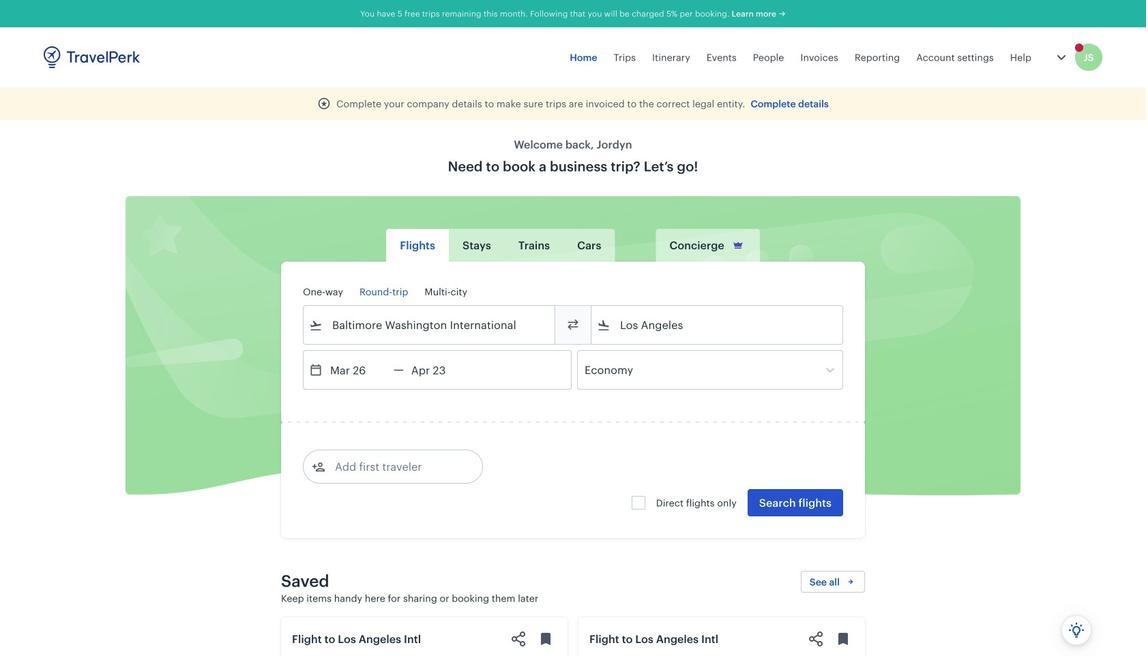 Task type: describe. For each thing, give the bounding box(es) containing it.
From search field
[[323, 314, 537, 336]]

Depart text field
[[323, 351, 394, 390]]

Return text field
[[404, 351, 475, 390]]

Add first traveler search field
[[325, 456, 467, 478]]



Task type: locate. For each thing, give the bounding box(es) containing it.
To search field
[[611, 314, 825, 336]]



Task type: vqa. For each thing, say whether or not it's contained in the screenshot.
Add first traveler search box
yes



